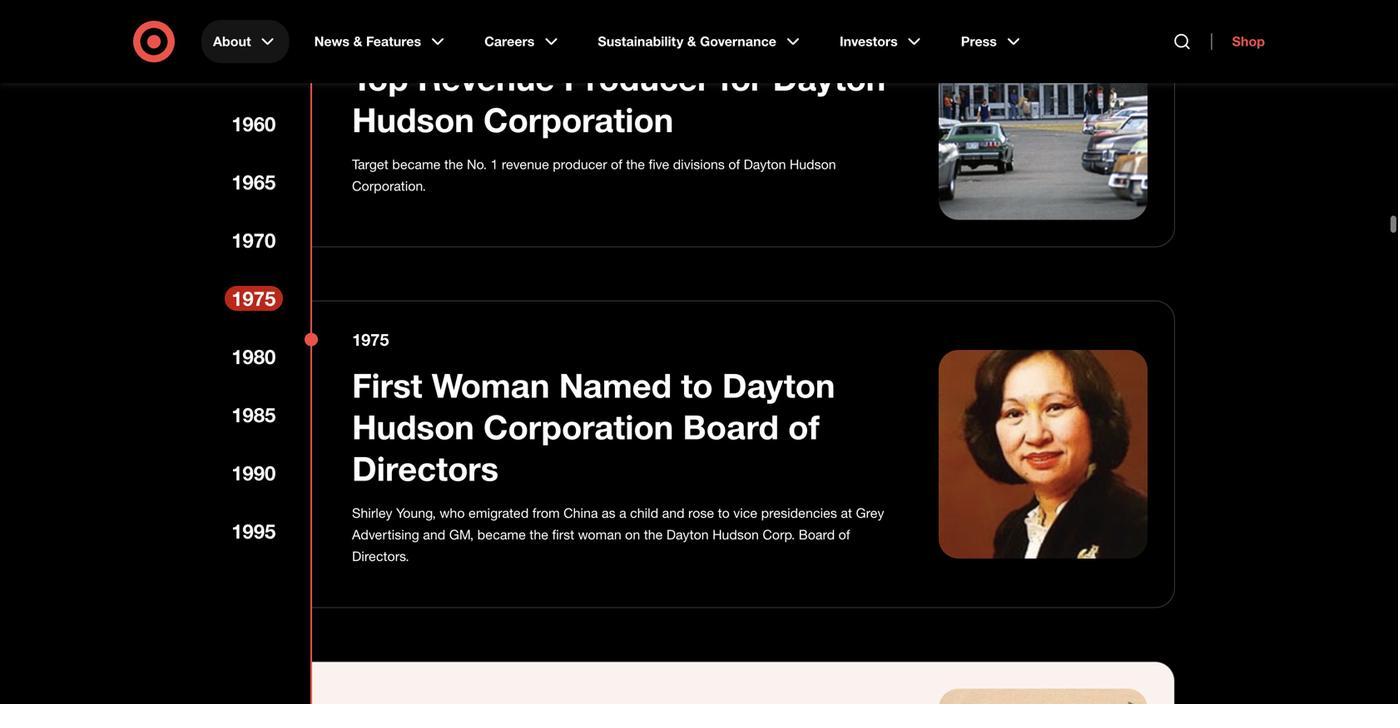 Task type: vqa. For each thing, say whether or not it's contained in the screenshot.
Corporation within First Woman Named to Dayton Hudson Corporation Board of Directors
yes



Task type: describe. For each thing, give the bounding box(es) containing it.
1985
[[231, 403, 276, 427]]

the left the no.
[[444, 156, 463, 173]]

advertising
[[352, 527, 419, 543]]

of inside shirley young, who emigrated from china as a child and rose to vice presidencies at grey advertising and gm, became the first woman on the dayton hudson corp. board of directors.
[[838, 527, 850, 543]]

target
[[352, 156, 388, 173]]

emigrated
[[468, 506, 529, 522]]

shirley young, who emigrated from china as a child and rose to vice presidencies at grey advertising and gm, became the first woman on the dayton hudson corp. board of directors.
[[352, 506, 884, 565]]

1965 link
[[225, 170, 283, 195]]

1985 link
[[225, 403, 283, 428]]

press
[[961, 33, 997, 50]]

1960 link
[[225, 111, 283, 136]]

shop
[[1232, 33, 1265, 50]]

the left five
[[626, 156, 645, 173]]

divisions
[[673, 156, 725, 173]]

corporation.
[[352, 178, 426, 194]]

named
[[559, 365, 672, 406]]

dayton inside target became the no. 1 revenue producer of the five divisions of dayton hudson corporation.
[[744, 156, 786, 173]]

dayton inside top revenue producer for dayton hudson corporation
[[773, 58, 886, 99]]

sustainability & governance
[[598, 33, 776, 50]]

1975 for top revenue producer for dayton hudson corporation
[[352, 22, 389, 42]]

became inside shirley young, who emigrated from china as a child and rose to vice presidencies at grey advertising and gm, became the first woman on the dayton hudson corp. board of directors.
[[477, 527, 526, 543]]

corp.
[[763, 527, 795, 543]]

1 vertical spatial 1975
[[231, 287, 276, 311]]

first
[[352, 365, 422, 406]]

first woman named to dayton hudson corporation board of directors
[[352, 365, 835, 489]]

hudson inside first woman named to dayton hudson corporation board of directors
[[352, 407, 474, 448]]

revenue
[[418, 58, 555, 99]]

1975 for first woman named to dayton hudson corporation board of directors
[[352, 330, 389, 350]]

board inside shirley young, who emigrated from china as a child and rose to vice presidencies at grey advertising and gm, became the first woman on the dayton hudson corp. board of directors.
[[799, 527, 835, 543]]

directors
[[352, 449, 499, 489]]

at
[[841, 506, 852, 522]]

producer
[[553, 156, 607, 173]]

child
[[630, 506, 658, 522]]

a group of cars parked outside a building image
[[939, 11, 1148, 220]]

grey
[[856, 506, 884, 522]]

a
[[619, 506, 626, 522]]

top revenue producer for dayton hudson corporation
[[352, 58, 886, 140]]

about
[[213, 33, 251, 50]]

woman
[[578, 527, 621, 543]]

news
[[314, 33, 350, 50]]

& for features
[[353, 33, 362, 50]]

of inside first woman named to dayton hudson corporation board of directors
[[788, 407, 820, 448]]

1960
[[231, 112, 276, 136]]

corporation for named
[[483, 407, 673, 448]]

governance
[[700, 33, 776, 50]]

the right on
[[644, 527, 663, 543]]

as
[[602, 506, 615, 522]]

from
[[532, 506, 560, 522]]

shirley
[[352, 506, 392, 522]]

became inside target became the no. 1 revenue producer of the five divisions of dayton hudson corporation.
[[392, 156, 441, 173]]

to inside shirley young, who emigrated from china as a child and rose to vice presidencies at grey advertising and gm, became the first woman on the dayton hudson corp. board of directors.
[[718, 506, 730, 522]]

investors
[[840, 33, 898, 50]]

a person with dark hair image
[[939, 350, 1148, 559]]

1975 link
[[225, 286, 283, 311]]

five
[[649, 156, 669, 173]]

0 vertical spatial and
[[662, 506, 685, 522]]

features
[[366, 33, 421, 50]]

1965
[[231, 170, 276, 194]]

for
[[720, 58, 763, 99]]

top
[[352, 58, 408, 99]]



Task type: locate. For each thing, give the bounding box(es) containing it.
1 vertical spatial corporation
[[483, 407, 673, 448]]

1 & from the left
[[353, 33, 362, 50]]

1 vertical spatial and
[[423, 527, 445, 543]]

1970
[[231, 228, 276, 253]]

hudson inside target became the no. 1 revenue producer of the five divisions of dayton hudson corporation.
[[790, 156, 836, 173]]

to
[[681, 365, 713, 406], [718, 506, 730, 522]]

to inside first woman named to dayton hudson corporation board of directors
[[681, 365, 713, 406]]

young,
[[396, 506, 436, 522]]

hudson inside shirley young, who emigrated from china as a child and rose to vice presidencies at grey advertising and gm, became the first woman on the dayton hudson corp. board of directors.
[[712, 527, 759, 543]]

0 horizontal spatial and
[[423, 527, 445, 543]]

investors link
[[828, 20, 936, 63]]

dayton
[[773, 58, 886, 99], [744, 156, 786, 173], [722, 365, 835, 406], [666, 527, 709, 543]]

corporation down "named"
[[483, 407, 673, 448]]

dayton inside shirley young, who emigrated from china as a child and rose to vice presidencies at grey advertising and gm, became the first woman on the dayton hudson corp. board of directors.
[[666, 527, 709, 543]]

0 horizontal spatial board
[[683, 407, 779, 448]]

rose
[[688, 506, 714, 522]]

& for governance
[[687, 33, 696, 50]]

press link
[[949, 20, 1035, 63]]

on
[[625, 527, 640, 543]]

news & features
[[314, 33, 421, 50]]

the down from
[[530, 527, 548, 543]]

corporation inside first woman named to dayton hudson corporation board of directors
[[483, 407, 673, 448]]

& right news
[[353, 33, 362, 50]]

0 vertical spatial corporation
[[483, 99, 673, 140]]

and left gm, on the bottom left
[[423, 527, 445, 543]]

board inside first woman named to dayton hudson corporation board of directors
[[683, 407, 779, 448]]

board
[[683, 407, 779, 448], [799, 527, 835, 543]]

& left governance
[[687, 33, 696, 50]]

1 vertical spatial to
[[718, 506, 730, 522]]

gm,
[[449, 527, 474, 543]]

&
[[353, 33, 362, 50], [687, 33, 696, 50]]

became
[[392, 156, 441, 173], [477, 527, 526, 543]]

0 horizontal spatial &
[[353, 33, 362, 50]]

1 horizontal spatial board
[[799, 527, 835, 543]]

1980 link
[[225, 345, 283, 369]]

1995 link
[[225, 519, 283, 544]]

target became the no. 1 revenue producer of the five divisions of dayton hudson corporation.
[[352, 156, 836, 194]]

1995
[[231, 520, 276, 544]]

1 horizontal spatial &
[[687, 33, 696, 50]]

corporation inside top revenue producer for dayton hudson corporation
[[483, 99, 673, 140]]

vice
[[733, 506, 757, 522]]

revenue
[[502, 156, 549, 173]]

woman
[[432, 365, 550, 406]]

dayton inside first woman named to dayton hudson corporation board of directors
[[722, 365, 835, 406]]

news & features link
[[303, 20, 459, 63]]

to left vice
[[718, 506, 730, 522]]

careers
[[484, 33, 535, 50]]

became down emigrated
[[477, 527, 526, 543]]

1 horizontal spatial and
[[662, 506, 685, 522]]

0 vertical spatial 1975
[[352, 22, 389, 42]]

of
[[611, 156, 622, 173], [728, 156, 740, 173], [788, 407, 820, 448], [838, 527, 850, 543]]

china
[[563, 506, 598, 522]]

2 vertical spatial 1975
[[352, 330, 389, 350]]

and left rose
[[662, 506, 685, 522]]

sustainability
[[598, 33, 683, 50]]

1 corporation from the top
[[483, 99, 673, 140]]

first
[[552, 527, 574, 543]]

1970 link
[[225, 228, 283, 253]]

0 vertical spatial to
[[681, 365, 713, 406]]

and
[[662, 506, 685, 522], [423, 527, 445, 543]]

1 vertical spatial became
[[477, 527, 526, 543]]

1990
[[231, 461, 276, 486]]

2 corporation from the top
[[483, 407, 673, 448]]

1 horizontal spatial became
[[477, 527, 526, 543]]

corporation up producer
[[483, 99, 673, 140]]

1975 right news
[[352, 22, 389, 42]]

1
[[491, 156, 498, 173]]

0 vertical spatial board
[[683, 407, 779, 448]]

1975 up first
[[352, 330, 389, 350]]

corporation
[[483, 99, 673, 140], [483, 407, 673, 448]]

producer
[[564, 58, 710, 99]]

to right "named"
[[681, 365, 713, 406]]

1990 link
[[225, 461, 283, 486]]

shop link
[[1211, 33, 1265, 50]]

about link
[[201, 20, 289, 63]]

1 horizontal spatial to
[[718, 506, 730, 522]]

became up 'corporation.'
[[392, 156, 441, 173]]

0 horizontal spatial became
[[392, 156, 441, 173]]

1975 down 1970 at left
[[231, 287, 276, 311]]

1975
[[352, 22, 389, 42], [231, 287, 276, 311], [352, 330, 389, 350]]

presidencies
[[761, 506, 837, 522]]

0 horizontal spatial to
[[681, 365, 713, 406]]

who
[[440, 506, 465, 522]]

corporation for producer
[[483, 99, 673, 140]]

0 vertical spatial became
[[392, 156, 441, 173]]

no.
[[467, 156, 487, 173]]

careers link
[[473, 20, 573, 63]]

1980
[[231, 345, 276, 369]]

directors.
[[352, 549, 409, 565]]

the
[[444, 156, 463, 173], [626, 156, 645, 173], [530, 527, 548, 543], [644, 527, 663, 543]]

2 & from the left
[[687, 33, 696, 50]]

hudson inside top revenue producer for dayton hudson corporation
[[352, 99, 474, 140]]

sustainability & governance link
[[586, 20, 815, 63]]

1 vertical spatial board
[[799, 527, 835, 543]]

hudson
[[352, 99, 474, 140], [790, 156, 836, 173], [352, 407, 474, 448], [712, 527, 759, 543]]



